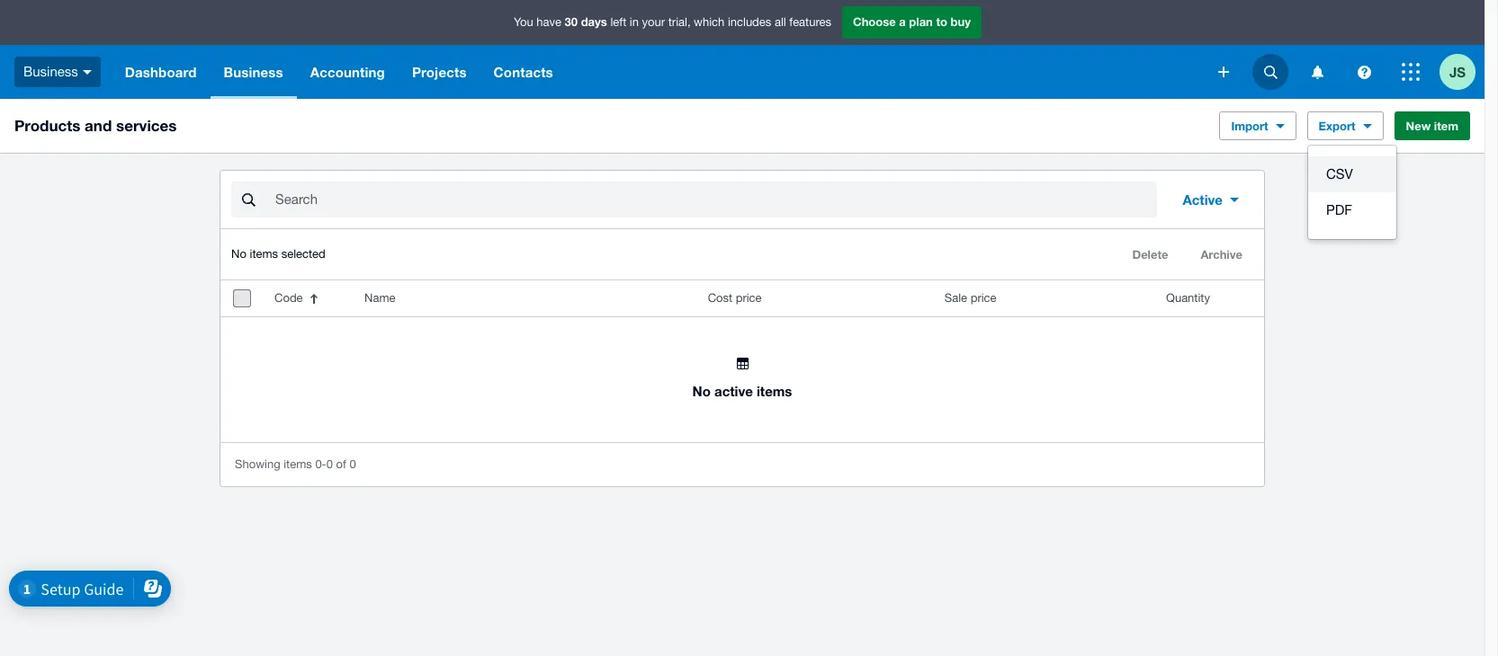 Task type: locate. For each thing, give the bounding box(es) containing it.
group
[[1308, 146, 1397, 239]]

accounting
[[310, 64, 385, 80]]

no left active
[[693, 383, 711, 399]]

2 horizontal spatial items
[[757, 383, 792, 399]]

0 horizontal spatial no
[[231, 247, 246, 261]]

0 horizontal spatial business button
[[0, 45, 111, 99]]

items left selected
[[250, 247, 278, 261]]

sale price
[[945, 292, 997, 305]]

items right active
[[757, 383, 792, 399]]

0 horizontal spatial items
[[250, 247, 278, 261]]

dashboard link
[[111, 45, 210, 99]]

pdf button
[[1308, 193, 1397, 229]]

have
[[537, 16, 562, 29]]

new
[[1406, 119, 1431, 133]]

price for cost price
[[736, 292, 762, 305]]

dashboard
[[125, 64, 197, 80]]

csv
[[1326, 166, 1353, 182]]

0 right of
[[350, 458, 356, 472]]

contacts button
[[480, 45, 567, 99]]

1 vertical spatial items
[[757, 383, 792, 399]]

you have 30 days left in your trial, which includes all features
[[514, 15, 831, 29]]

0 vertical spatial no
[[231, 247, 246, 261]]

no
[[231, 247, 246, 261], [693, 383, 711, 399]]

items left 0- in the left of the page
[[284, 458, 312, 472]]

showing items 0-0 of 0
[[235, 458, 356, 472]]

active
[[1183, 192, 1223, 208]]

active button
[[1168, 182, 1253, 218]]

1 price from the left
[[736, 292, 762, 305]]

cost price button
[[533, 281, 773, 317]]

1 horizontal spatial business button
[[210, 45, 297, 99]]

quantity
[[1166, 292, 1210, 305]]

cost price
[[708, 292, 762, 305]]

archive button
[[1190, 240, 1253, 269]]

pdf
[[1326, 202, 1352, 218]]

code
[[275, 292, 303, 305]]

archive
[[1201, 247, 1243, 262]]

price for sale price
[[971, 292, 997, 305]]

1 horizontal spatial price
[[971, 292, 997, 305]]

new item button
[[1394, 112, 1470, 140]]

navigation inside banner
[[111, 45, 1206, 99]]

1 vertical spatial no
[[693, 383, 711, 399]]

2 price from the left
[[971, 292, 997, 305]]

2 vertical spatial items
[[284, 458, 312, 472]]

features
[[789, 16, 831, 29]]

price inside button
[[736, 292, 762, 305]]

price right the cost
[[736, 292, 762, 305]]

price inside 'button'
[[971, 292, 997, 305]]

name
[[364, 292, 395, 305]]

no inside list of items with cost price, sale price and quantity element
[[693, 383, 711, 399]]

business button
[[0, 45, 111, 99], [210, 45, 297, 99]]

banner
[[0, 0, 1485, 99]]

navigation
[[111, 45, 1206, 99]]

js button
[[1440, 45, 1485, 99]]

navigation containing dashboard
[[111, 45, 1206, 99]]

business
[[23, 64, 78, 79], [224, 64, 283, 80]]

1 horizontal spatial items
[[284, 458, 312, 472]]

js
[[1450, 63, 1466, 80]]

items
[[250, 247, 278, 261], [757, 383, 792, 399], [284, 458, 312, 472]]

price
[[736, 292, 762, 305], [971, 292, 997, 305]]

0-
[[315, 458, 326, 472]]

products
[[14, 116, 80, 135]]

no items selected
[[231, 247, 326, 261]]

1 business button from the left
[[0, 45, 111, 99]]

no left selected
[[231, 247, 246, 261]]

items for no items selected
[[250, 247, 278, 261]]

0 horizontal spatial price
[[736, 292, 762, 305]]

1 horizontal spatial business
[[224, 64, 283, 80]]

1 horizontal spatial no
[[693, 383, 711, 399]]

svg image inside business popup button
[[83, 70, 92, 74]]

0 left of
[[326, 458, 333, 472]]

list of items with cost price, sale price and quantity element
[[221, 281, 1264, 443]]

1 0 from the left
[[326, 458, 333, 472]]

all
[[775, 16, 786, 29]]

days
[[581, 15, 607, 29]]

0 horizontal spatial 0
[[326, 458, 333, 472]]

0 horizontal spatial business
[[23, 64, 78, 79]]

svg image
[[1402, 63, 1420, 81], [1264, 65, 1277, 79], [1312, 65, 1323, 79], [1357, 65, 1371, 79], [1218, 67, 1229, 77], [83, 70, 92, 74]]

sale
[[945, 292, 967, 305]]

1 horizontal spatial 0
[[350, 458, 356, 472]]

item
[[1434, 119, 1459, 133]]

list box
[[1308, 146, 1397, 239]]

your
[[642, 16, 665, 29]]

price right sale at the top right of page
[[971, 292, 997, 305]]

0 vertical spatial items
[[250, 247, 278, 261]]

0
[[326, 458, 333, 472], [350, 458, 356, 472]]

import
[[1231, 119, 1268, 133]]

projects button
[[399, 45, 480, 99]]



Task type: describe. For each thing, give the bounding box(es) containing it.
export
[[1319, 119, 1356, 133]]

delete button
[[1122, 240, 1179, 269]]

which
[[694, 16, 725, 29]]

products and services
[[14, 116, 177, 135]]

2 business button from the left
[[210, 45, 297, 99]]

no active items
[[693, 383, 792, 399]]

export button
[[1307, 112, 1384, 140]]

buy
[[951, 15, 971, 29]]

of
[[336, 458, 346, 472]]

includes
[[728, 16, 771, 29]]

delete
[[1132, 247, 1168, 262]]

accounting button
[[297, 45, 399, 99]]

code button
[[264, 281, 354, 317]]

sale price button
[[773, 281, 1007, 317]]

no for no items selected
[[231, 247, 246, 261]]

projects
[[412, 64, 467, 80]]

in
[[630, 16, 639, 29]]

Search search field
[[274, 183, 1158, 217]]

items for showing items 0-0 of 0
[[284, 458, 312, 472]]

2 0 from the left
[[350, 458, 356, 472]]

a
[[899, 15, 906, 29]]

group containing csv
[[1308, 146, 1397, 239]]

plan
[[909, 15, 933, 29]]

name button
[[354, 281, 533, 317]]

and
[[85, 116, 112, 135]]

contacts
[[494, 64, 553, 80]]

cost
[[708, 292, 733, 305]]

quantity button
[[1007, 281, 1221, 317]]

banner containing js
[[0, 0, 1485, 99]]

import button
[[1220, 112, 1296, 140]]

active
[[715, 383, 753, 399]]

csv button
[[1308, 157, 1397, 193]]

trial,
[[668, 16, 691, 29]]

to
[[936, 15, 948, 29]]

you
[[514, 16, 533, 29]]

services
[[116, 116, 177, 135]]

left
[[610, 16, 627, 29]]

30
[[565, 15, 578, 29]]

choose
[[853, 15, 896, 29]]

selected
[[281, 247, 326, 261]]

showing
[[235, 458, 280, 472]]

list box containing csv
[[1308, 146, 1397, 239]]

choose a plan to buy
[[853, 15, 971, 29]]

new item
[[1406, 119, 1459, 133]]

no for no active items
[[693, 383, 711, 399]]



Task type: vqa. For each thing, say whether or not it's contained in the screenshot.
second More date options icon
no



